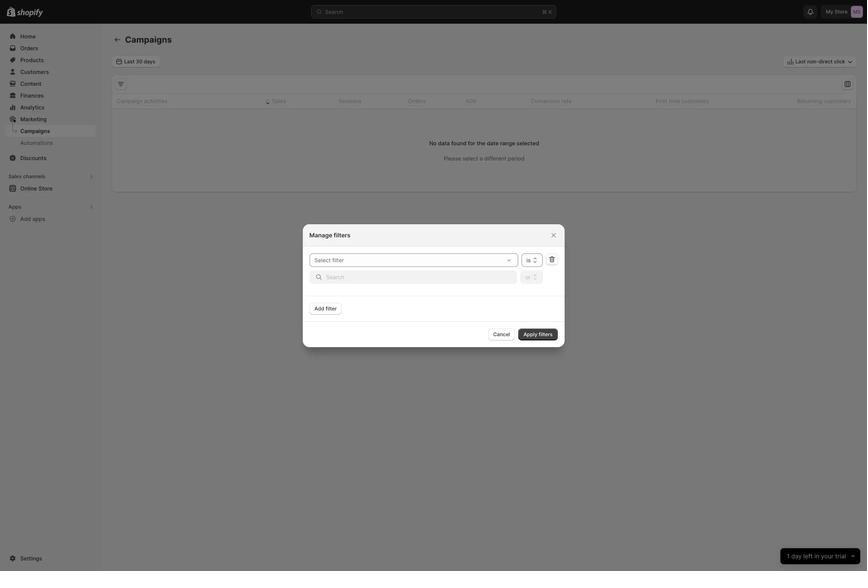Task type: locate. For each thing, give the bounding box(es) containing it.
0 vertical spatial sales
[[272, 98, 286, 104]]

filters inside 'button'
[[539, 331, 553, 337]]

apps button
[[5, 201, 96, 213]]

sales
[[272, 98, 286, 104], [8, 173, 22, 180]]

1 horizontal spatial sales
[[272, 98, 286, 104]]

add for add apps
[[20, 216, 31, 222]]

filters right the manage
[[334, 231, 351, 239]]

Search text field
[[326, 270, 517, 284]]

apply filters
[[524, 331, 553, 337]]

discounts
[[20, 155, 46, 161]]

1 horizontal spatial add
[[315, 305, 324, 312]]

found
[[452, 140, 467, 147]]

selected
[[517, 140, 539, 147]]

conversion rate
[[531, 98, 572, 104]]

⌘ k
[[542, 8, 553, 15]]

no
[[429, 140, 437, 147]]

shopify image
[[17, 9, 43, 17]]

add filter
[[315, 305, 337, 312]]

⌘
[[542, 8, 547, 15]]

returning customers button
[[788, 95, 853, 107]]

time
[[669, 98, 680, 104]]

different
[[485, 155, 507, 162]]

filters
[[334, 231, 351, 239], [539, 331, 553, 337]]

filters for apply filters
[[539, 331, 553, 337]]

Select filter text field
[[310, 253, 503, 267]]

add apps button
[[5, 213, 96, 225]]

1 vertical spatial sales
[[8, 173, 22, 180]]

filters right apply
[[539, 331, 553, 337]]

add left apps
[[20, 216, 31, 222]]

manage
[[310, 231, 333, 239]]

marketing
[[20, 116, 47, 123]]

customers
[[682, 98, 709, 104], [824, 98, 851, 104]]

customers right returning
[[824, 98, 851, 104]]

1 horizontal spatial customers
[[824, 98, 851, 104]]

first time customers
[[656, 98, 709, 104]]

please
[[444, 155, 461, 162]]

campaigns
[[125, 35, 172, 45], [20, 128, 50, 134]]

1 vertical spatial campaigns
[[20, 128, 50, 134]]

1 horizontal spatial campaigns
[[125, 35, 172, 45]]

settings
[[20, 555, 42, 562]]

data
[[438, 140, 450, 147]]

0 horizontal spatial filters
[[334, 231, 351, 239]]

0 vertical spatial campaigns
[[125, 35, 172, 45]]

add left the filter
[[315, 305, 324, 312]]

sessions button
[[329, 95, 363, 107]]

1 horizontal spatial filters
[[539, 331, 553, 337]]

1 vertical spatial filters
[[539, 331, 553, 337]]

0 horizontal spatial add
[[20, 216, 31, 222]]

apps
[[32, 216, 45, 222]]

customers right time
[[682, 98, 709, 104]]

add
[[20, 216, 31, 222], [315, 305, 324, 312]]

0 horizontal spatial customers
[[682, 98, 709, 104]]

orders button
[[399, 95, 427, 107]]

campaign activities
[[117, 98, 168, 104]]

filters for manage filters
[[334, 231, 351, 239]]

a
[[480, 155, 483, 162]]

manage filters dialog
[[0, 224, 868, 347]]

0 vertical spatial filters
[[334, 231, 351, 239]]

1 vertical spatial add
[[315, 305, 324, 312]]

0 vertical spatial add
[[20, 216, 31, 222]]

add inside button
[[20, 216, 31, 222]]

add inside button
[[315, 305, 324, 312]]

search
[[325, 8, 343, 15]]

discounts link
[[5, 152, 96, 164]]

manage filters
[[310, 231, 351, 239]]

automations
[[20, 139, 53, 146]]

conversion
[[531, 98, 560, 104]]

aov
[[466, 98, 477, 104]]

0 horizontal spatial sales
[[8, 173, 22, 180]]



Task type: describe. For each thing, give the bounding box(es) containing it.
cancel
[[493, 331, 510, 337]]

activities
[[144, 98, 168, 104]]

returning
[[798, 98, 823, 104]]

returning customers
[[798, 98, 851, 104]]

2 customers from the left
[[824, 98, 851, 104]]

first
[[656, 98, 668, 104]]

sales button
[[263, 95, 287, 107]]

rate
[[562, 98, 572, 104]]

select
[[463, 155, 478, 162]]

channels
[[23, 173, 45, 180]]

first time customers button
[[646, 95, 710, 107]]

add for add filter
[[315, 305, 324, 312]]

date
[[487, 140, 499, 147]]

home link
[[5, 30, 96, 42]]

period
[[508, 155, 525, 162]]

sales channels
[[8, 173, 45, 180]]

apply filters button
[[519, 329, 558, 340]]

home
[[20, 33, 36, 40]]

for
[[468, 140, 476, 147]]

aov button
[[456, 95, 478, 107]]

automations link
[[5, 137, 96, 149]]

campaigns link
[[5, 125, 96, 137]]

sales channels button
[[5, 171, 96, 183]]

marketing link
[[5, 113, 96, 125]]

or
[[526, 274, 531, 280]]

1 customers from the left
[[682, 98, 709, 104]]

apply
[[524, 331, 538, 337]]

is
[[527, 257, 531, 263]]

the
[[477, 140, 486, 147]]

cancel button
[[488, 329, 515, 340]]

k
[[549, 8, 553, 15]]

apps
[[8, 204, 21, 210]]

sessions
[[339, 98, 362, 104]]

no data found for the date range selected
[[429, 140, 539, 147]]

settings link
[[5, 553, 96, 565]]

add filter button
[[310, 303, 342, 315]]

sales for sales
[[272, 98, 286, 104]]

add apps
[[20, 216, 45, 222]]

0 horizontal spatial campaigns
[[20, 128, 50, 134]]

range
[[500, 140, 515, 147]]

filter
[[326, 305, 337, 312]]

orders
[[408, 98, 426, 104]]

campaign
[[117, 98, 143, 104]]

please select a different period
[[444, 155, 525, 162]]

sales for sales channels
[[8, 173, 22, 180]]



Task type: vqa. For each thing, say whether or not it's contained in the screenshot.
This
no



